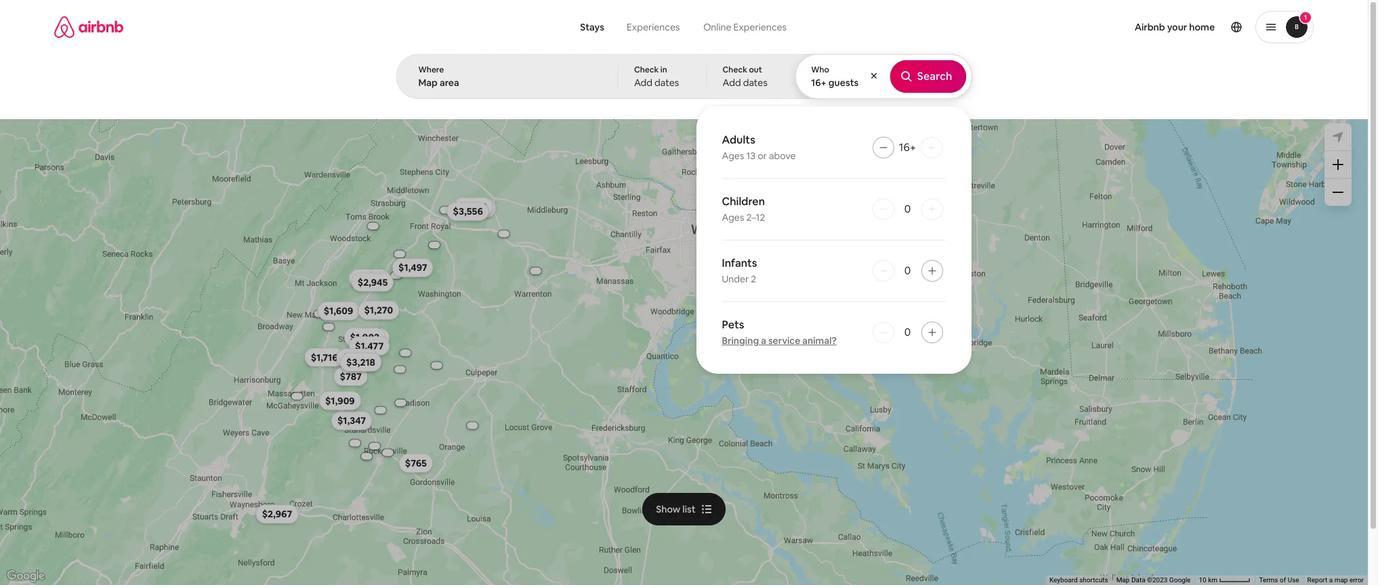 Task type: vqa. For each thing, say whether or not it's contained in the screenshot.
nov
no



Task type: locate. For each thing, give the bounding box(es) containing it.
3 0 from the top
[[905, 325, 911, 340]]

use
[[1288, 577, 1300, 584]]

$1,903
[[350, 331, 379, 344]]

0
[[905, 202, 911, 216], [905, 264, 911, 278], [905, 325, 911, 340]]

km
[[1209, 577, 1218, 584]]

0 for pets
[[905, 325, 911, 340]]

$2,945 button
[[351, 273, 394, 292]]

check for check out add dates
[[723, 64, 748, 75]]

data
[[1132, 577, 1146, 584]]

ages down 'children'
[[722, 212, 745, 224]]

1 vertical spatial 0
[[905, 264, 911, 278]]

1 button
[[1256, 11, 1314, 43]]

a left map
[[1330, 577, 1334, 584]]

report
[[1308, 577, 1328, 584]]

$1,001
[[348, 356, 376, 368]]

$2,967
[[262, 509, 292, 521]]

check inside check out add dates
[[723, 64, 748, 75]]

pets
[[722, 318, 745, 332]]

$2,945
[[357, 276, 388, 289]]

1 experiences from the left
[[627, 21, 680, 33]]

2 ages from the top
[[722, 212, 745, 224]]

0 horizontal spatial check
[[634, 64, 659, 75]]

2 check from the left
[[723, 64, 748, 75]]

experiences up in
[[627, 21, 680, 33]]

1 vertical spatial $1,270
[[364, 305, 393, 317]]

$765 button
[[399, 454, 433, 473]]

1 horizontal spatial dates
[[743, 77, 768, 89]]

ages
[[722, 150, 745, 162], [722, 212, 745, 224]]

amazing views
[[374, 87, 432, 97]]

None search field
[[396, 0, 972, 374]]

10 km
[[1199, 577, 1220, 584]]

$1,270 button down $2,945
[[358, 301, 399, 320]]

2
[[751, 273, 757, 285]]

16+
[[812, 77, 827, 89], [899, 140, 917, 155]]

1 check from the left
[[634, 64, 659, 75]]

show
[[656, 503, 681, 516]]

ages for adults
[[722, 150, 745, 162]]

ages inside the "children ages 2–12"
[[722, 212, 745, 224]]

1 dates from the left
[[655, 77, 679, 89]]

infants under 2
[[722, 256, 758, 285]]

0 vertical spatial 0
[[905, 202, 911, 216]]

$1,270 down $2,945
[[364, 305, 393, 317]]

1 add from the left
[[634, 77, 653, 89]]

1 horizontal spatial add
[[723, 77, 741, 89]]

dates for check in add dates
[[655, 77, 679, 89]]

ages inside adults ages 13 or above
[[722, 150, 745, 162]]

group
[[54, 54, 1082, 107]]

2 dates from the left
[[743, 77, 768, 89]]

add inside check in add dates
[[634, 77, 653, 89]]

2–12
[[747, 212, 766, 224]]

dates down out
[[743, 77, 768, 89]]

none search field containing adults
[[396, 0, 972, 374]]

0 horizontal spatial dates
[[655, 77, 679, 89]]

$1,270 button
[[349, 269, 390, 288], [358, 301, 399, 320]]

$1,270 for topmost $1,270 button
[[355, 273, 384, 285]]

out
[[749, 64, 763, 75]]

$3,218
[[346, 356, 375, 369]]

check left in
[[634, 64, 659, 75]]

zoom out image
[[1333, 187, 1344, 198]]

0 vertical spatial ages
[[722, 150, 745, 162]]

$1,001 button
[[342, 352, 382, 371]]

who
[[812, 64, 830, 75]]

experiences
[[627, 21, 680, 33], [734, 21, 787, 33]]

$1,347 button
[[331, 412, 372, 431]]

$1,270 left $1,497 button
[[355, 273, 384, 285]]

ages down 'adults'
[[722, 150, 745, 162]]

16+ inside the who 16+ guests
[[812, 77, 827, 89]]

adults ages 13 or above
[[722, 133, 796, 162]]

1 horizontal spatial experiences
[[734, 21, 787, 33]]

$1,497
[[398, 262, 427, 274]]

1
[[1305, 13, 1308, 22]]

$1,086
[[342, 352, 372, 365]]

1 vertical spatial 16+
[[899, 140, 917, 155]]

0 vertical spatial 16+
[[812, 77, 827, 89]]

0 vertical spatial $1,270
[[355, 273, 384, 285]]

ages for children
[[722, 212, 745, 224]]

$1,716 button
[[304, 348, 344, 367]]

2 0 from the top
[[905, 264, 911, 278]]

a
[[761, 335, 767, 347], [1330, 577, 1334, 584]]

add left treehouses
[[723, 77, 741, 89]]

$787
[[340, 371, 361, 383]]

0 horizontal spatial 16+
[[812, 77, 827, 89]]

cabins
[[519, 87, 545, 98]]

$2,063
[[459, 202, 490, 214]]

a left service
[[761, 335, 767, 347]]

1 horizontal spatial check
[[723, 64, 748, 75]]

2 add from the left
[[723, 77, 741, 89]]

1 vertical spatial $1,270 button
[[358, 301, 399, 320]]

the-
[[833, 87, 849, 97]]

online
[[704, 21, 732, 33]]

1 vertical spatial ages
[[722, 212, 745, 224]]

terms
[[1260, 577, 1279, 584]]

1 ages from the top
[[722, 150, 745, 162]]

guests
[[829, 77, 859, 89]]

check inside check in add dates
[[634, 64, 659, 75]]

$1,270 button left $1,497 button
[[349, 269, 390, 288]]

dates inside check out add dates
[[743, 77, 768, 89]]

infants
[[722, 256, 758, 270]]

a inside pets bringing a service animal?
[[761, 335, 767, 347]]

16+ down trending
[[899, 140, 917, 155]]

$1,909 button
[[319, 392, 361, 411]]

0 vertical spatial a
[[761, 335, 767, 347]]

add right the omg!
[[634, 77, 653, 89]]

$1,609 button
[[317, 302, 359, 321]]

1 horizontal spatial 16+
[[899, 140, 917, 155]]

keyboard
[[1050, 577, 1078, 584]]

above
[[769, 150, 796, 162]]

add for check out add dates
[[723, 77, 741, 89]]

$1,045
[[354, 332, 383, 344]]

2 vertical spatial 0
[[905, 325, 911, 340]]

add inside check out add dates
[[723, 77, 741, 89]]

1 horizontal spatial a
[[1330, 577, 1334, 584]]

0 vertical spatial $1,270 button
[[349, 269, 390, 288]]

check left out
[[723, 64, 748, 75]]

home
[[1190, 21, 1215, 33]]

dates
[[655, 77, 679, 89], [743, 77, 768, 89]]

dates inside check in add dates
[[655, 77, 679, 89]]

shortcuts
[[1080, 577, 1109, 584]]

$1,497 button
[[392, 259, 433, 278]]

0 horizontal spatial a
[[761, 335, 767, 347]]

experiences right online
[[734, 21, 787, 33]]

$1,609
[[324, 305, 353, 317]]

16+ down who
[[812, 77, 827, 89]]

add
[[634, 77, 653, 89], [723, 77, 741, 89]]

dates down in
[[655, 77, 679, 89]]

0 horizontal spatial add
[[634, 77, 653, 89]]

group containing amazing views
[[54, 54, 1082, 107]]

$3,218 button
[[340, 353, 381, 372]]

0 horizontal spatial experiences
[[627, 21, 680, 33]]

$787 button
[[334, 367, 368, 386]]

1 vertical spatial a
[[1330, 577, 1334, 584]]

1 0 from the top
[[905, 202, 911, 216]]



Task type: describe. For each thing, give the bounding box(es) containing it.
treehouses
[[752, 87, 796, 98]]

report a map error
[[1308, 577, 1365, 584]]

views
[[410, 87, 432, 97]]

or
[[758, 150, 767, 162]]

pets bringing a service animal?
[[722, 318, 837, 347]]

$1,732
[[459, 201, 487, 213]]

google map
showing 67 stays. region
[[0, 107, 1369, 586]]

trending
[[888, 87, 922, 98]]

in
[[661, 64, 668, 75]]

$1,477 button
[[349, 337, 390, 356]]

check in add dates
[[634, 64, 679, 89]]

0 for infants
[[905, 264, 911, 278]]

grid
[[849, 87, 864, 97]]

10 km button
[[1195, 576, 1256, 586]]

children ages 2–12
[[722, 195, 766, 224]]

what can we help you find? tab list
[[570, 14, 692, 41]]

your
[[1168, 21, 1188, 33]]

map data ©2023 google
[[1117, 577, 1191, 584]]

$2,967 button
[[256, 505, 298, 524]]

stays tab panel
[[396, 54, 972, 374]]

of
[[1281, 577, 1287, 584]]

$1,477
[[355, 340, 384, 352]]

$1,045 button
[[348, 329, 389, 348]]

adults
[[722, 133, 756, 147]]

$1,732 button
[[453, 198, 493, 216]]

skiing
[[640, 87, 663, 98]]

mansions
[[454, 87, 490, 98]]

$1,609 $2,945
[[324, 276, 388, 317]]

terms of use link
[[1260, 577, 1300, 584]]

list
[[683, 503, 696, 516]]

google
[[1170, 577, 1191, 584]]

terms of use
[[1260, 577, 1300, 584]]

Where field
[[419, 77, 596, 89]]

zoom in image
[[1333, 159, 1344, 170]]

experiences inside button
[[627, 21, 680, 33]]

bringing a service animal? button
[[722, 335, 837, 347]]

off-
[[817, 87, 833, 97]]

13
[[747, 150, 756, 162]]

10
[[1199, 577, 1207, 584]]

0 for children
[[905, 202, 911, 216]]

bringing
[[722, 335, 759, 347]]

airbnb your home link
[[1127, 13, 1224, 41]]

keyboard shortcuts
[[1050, 577, 1109, 584]]

dates for check out add dates
[[743, 77, 768, 89]]

$3,556
[[453, 205, 483, 218]]

add for check in add dates
[[634, 77, 653, 89]]

map
[[1335, 577, 1349, 584]]

omg!
[[581, 87, 603, 98]]

show list button
[[643, 493, 726, 526]]

airbnb
[[1135, 21, 1166, 33]]

airbnb your home
[[1135, 21, 1215, 33]]

online experiences link
[[692, 14, 799, 41]]

$1,347
[[337, 415, 366, 427]]

under
[[722, 273, 749, 285]]

$1,716
[[311, 352, 338, 364]]

keyboard shortcuts button
[[1050, 576, 1109, 586]]

amazing
[[374, 87, 408, 97]]

stays button
[[570, 14, 615, 41]]

off-the-grid
[[817, 87, 864, 97]]

profile element
[[820, 0, 1314, 54]]

$2,063 button
[[453, 199, 496, 218]]

©2023
[[1148, 577, 1168, 584]]

$1,909
[[325, 395, 355, 407]]

error
[[1350, 577, 1365, 584]]

service
[[769, 335, 801, 347]]

$1,903 button
[[344, 328, 385, 347]]

experiences button
[[615, 14, 692, 41]]

map
[[1117, 577, 1130, 584]]

$765
[[405, 458, 427, 470]]

google image
[[3, 568, 48, 586]]

$3,556 button
[[447, 202, 489, 221]]

display total before taxes switch
[[1279, 73, 1303, 89]]

check for check in add dates
[[634, 64, 659, 75]]

report a map error link
[[1308, 577, 1365, 584]]

2 experiences from the left
[[734, 21, 787, 33]]

$1,270 for the bottommost $1,270 button
[[364, 305, 393, 317]]

online experiences
[[704, 21, 787, 33]]

stays
[[580, 21, 605, 33]]

where
[[419, 64, 444, 75]]

who 16+ guests
[[812, 64, 859, 89]]

lakefront
[[946, 87, 983, 98]]



